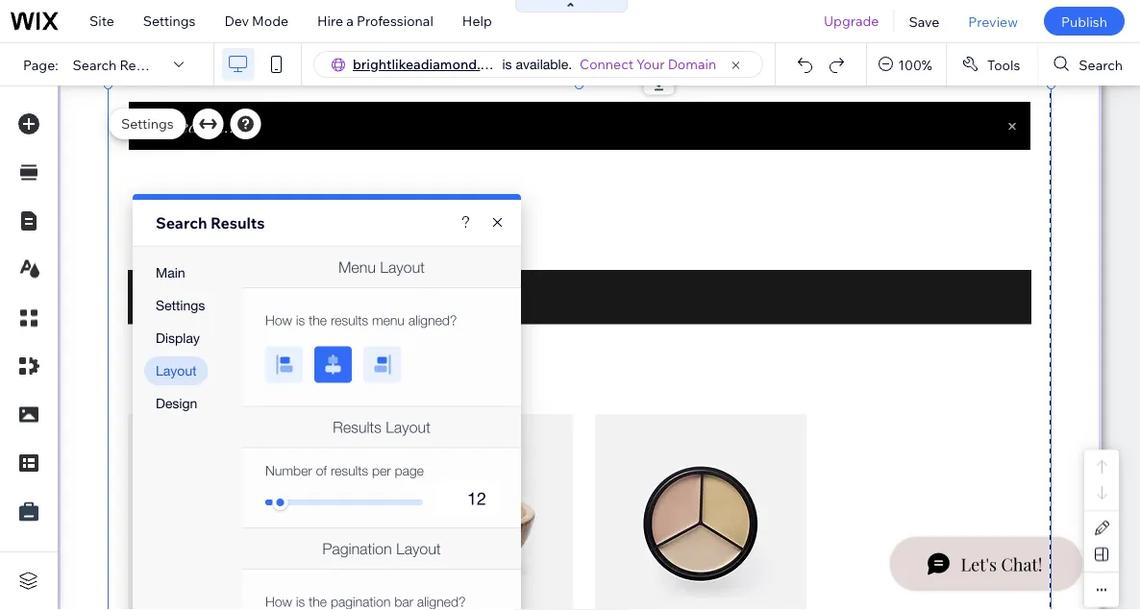 Task type: locate. For each thing, give the bounding box(es) containing it.
search
[[73, 56, 117, 73], [1079, 56, 1123, 73], [156, 213, 207, 233]]

search inside the search button
[[1079, 56, 1123, 73]]

2 horizontal spatial search
[[1079, 56, 1123, 73]]

save button
[[895, 0, 954, 42]]

1 vertical spatial search results
[[156, 213, 265, 233]]

100% button
[[868, 43, 946, 86]]

tools
[[987, 56, 1021, 73]]

domain
[[668, 56, 717, 73]]

1 vertical spatial results
[[211, 213, 265, 233]]

is available. connect your domain
[[502, 56, 717, 73]]

help
[[462, 13, 492, 29]]

dev mode
[[224, 13, 289, 29]]

a
[[346, 13, 354, 29]]

0 horizontal spatial search
[[73, 56, 117, 73]]

hire a professional
[[317, 13, 434, 29]]

search button
[[1039, 43, 1140, 86]]

results
[[120, 56, 166, 73], [211, 213, 265, 233]]

1 horizontal spatial search
[[156, 213, 207, 233]]

mode
[[252, 13, 289, 29]]

search results
[[73, 56, 166, 73], [156, 213, 265, 233]]

0 horizontal spatial results
[[120, 56, 166, 73]]

settings
[[143, 13, 196, 29], [121, 115, 174, 132]]

save
[[909, 13, 940, 30]]

dev
[[224, 13, 249, 29]]

site
[[89, 13, 114, 29]]



Task type: describe. For each thing, give the bounding box(es) containing it.
your
[[637, 56, 665, 73]]

0 vertical spatial search results
[[73, 56, 166, 73]]

preview button
[[954, 0, 1033, 42]]

publish
[[1062, 13, 1108, 30]]

preview
[[969, 13, 1018, 30]]

0 vertical spatial results
[[120, 56, 166, 73]]

tools button
[[947, 43, 1038, 86]]

connect
[[580, 56, 634, 73]]

100%
[[898, 56, 933, 73]]

publish button
[[1044, 7, 1125, 36]]

1 vertical spatial settings
[[121, 115, 174, 132]]

brightlikeadiamond.com
[[353, 56, 508, 73]]

hire
[[317, 13, 343, 29]]

is
[[502, 56, 512, 72]]

0 vertical spatial settings
[[143, 13, 196, 29]]

professional
[[357, 13, 434, 29]]

1 horizontal spatial results
[[211, 213, 265, 233]]

upgrade
[[824, 13, 879, 29]]

available.
[[516, 56, 572, 72]]



Task type: vqa. For each thing, say whether or not it's contained in the screenshot.
https://www.wix.com/mysite
no



